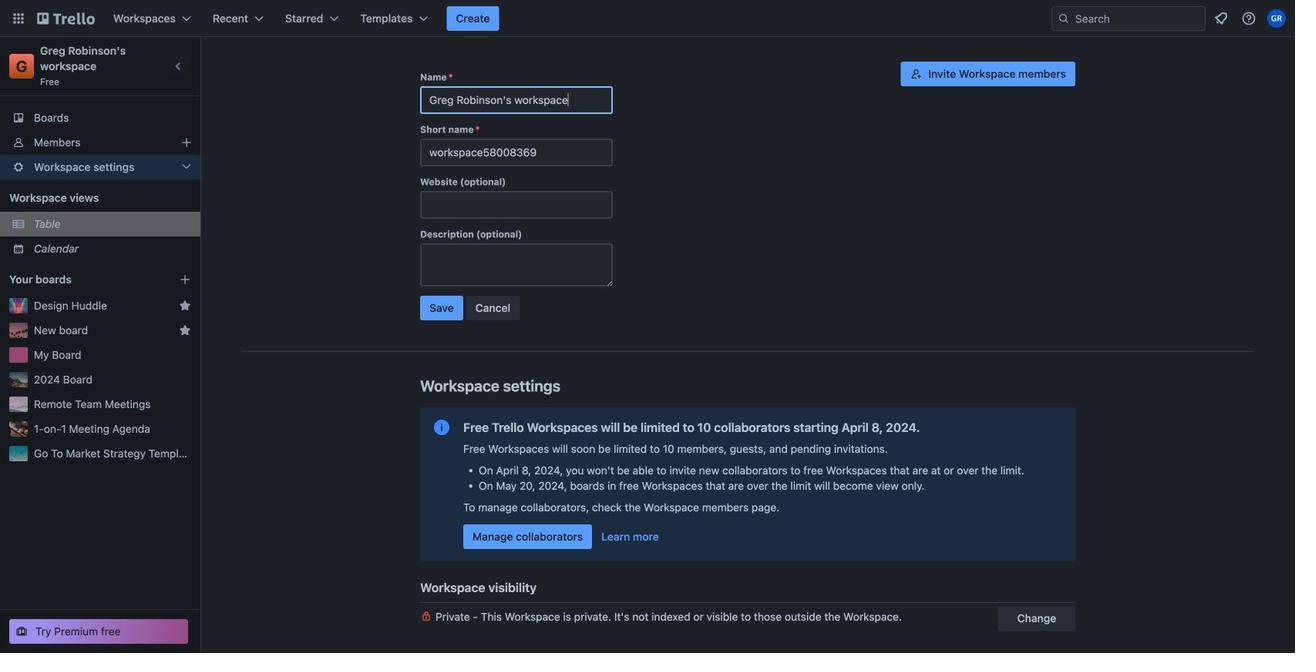 Task type: vqa. For each thing, say whether or not it's contained in the screenshot.
sm icon corresponding to Automation
no



Task type: describe. For each thing, give the bounding box(es) containing it.
greg robinson (gregrobinson96) image
[[1268, 9, 1286, 28]]

back to home image
[[37, 6, 95, 31]]

0 notifications image
[[1212, 9, 1231, 28]]

workspace navigation collapse icon image
[[168, 56, 190, 77]]

open information menu image
[[1242, 11, 1257, 26]]

search image
[[1058, 12, 1070, 25]]



Task type: locate. For each thing, give the bounding box(es) containing it.
add board image
[[179, 274, 191, 286]]

None text field
[[420, 86, 613, 114], [420, 191, 613, 219], [420, 86, 613, 114], [420, 191, 613, 219]]

primary element
[[0, 0, 1296, 37]]

2 starred icon image from the top
[[179, 325, 191, 337]]

your boards with 7 items element
[[9, 271, 156, 289]]

starred icon image
[[179, 300, 191, 312], [179, 325, 191, 337]]

0 vertical spatial starred icon image
[[179, 300, 191, 312]]

1 starred icon image from the top
[[179, 300, 191, 312]]

1 vertical spatial starred icon image
[[179, 325, 191, 337]]

None text field
[[420, 139, 613, 167], [420, 244, 613, 287], [420, 139, 613, 167], [420, 244, 613, 287]]

organizationdetailform element
[[420, 62, 613, 327]]

Search field
[[1052, 6, 1206, 31]]



